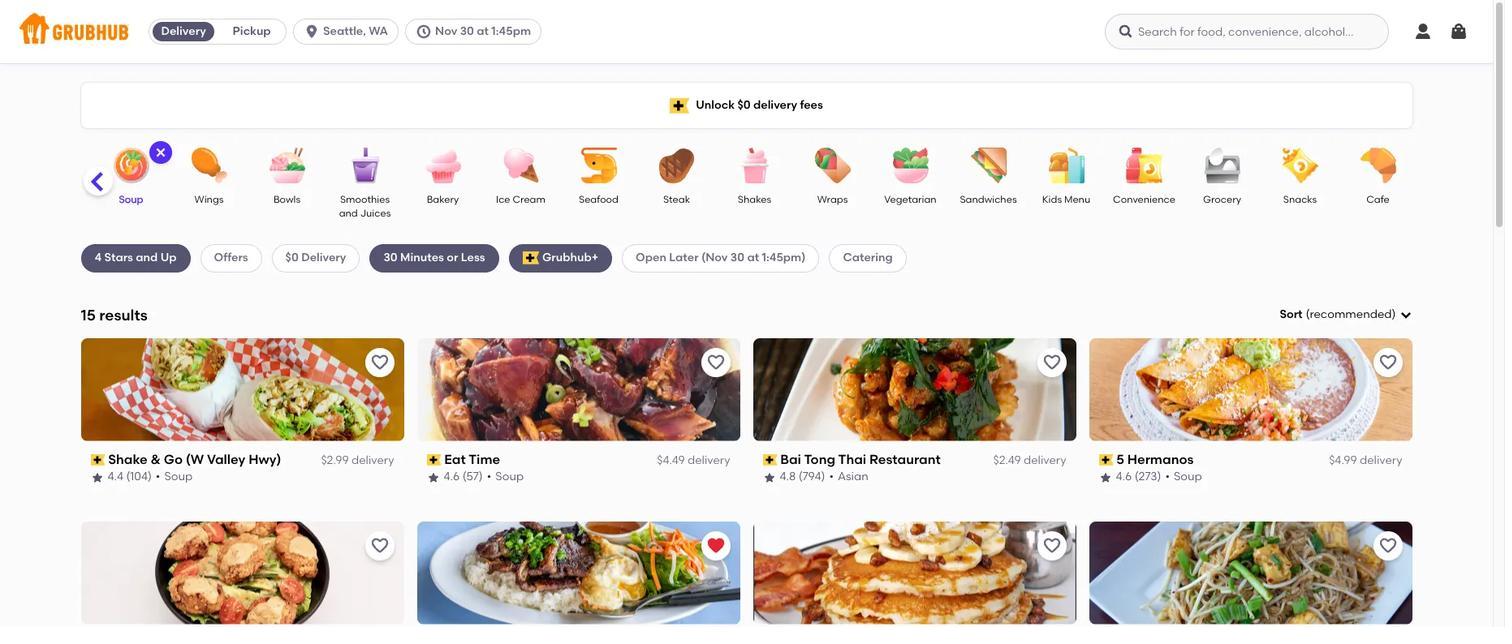 Task type: describe. For each thing, give the bounding box(es) containing it.
save this restaurant button for 'eat time logo'
[[701, 348, 730, 377]]

seafood image
[[570, 148, 627, 183]]

saved restaurant button
[[701, 531, 730, 561]]

steak
[[663, 194, 690, 205]]

at inside button
[[477, 24, 489, 38]]

wraps image
[[804, 148, 861, 183]]

1 horizontal spatial $0
[[737, 98, 751, 112]]

open
[[636, 251, 666, 265]]

• for &
[[156, 470, 160, 484]]

shake & go (w valley hwy)
[[108, 452, 281, 467]]

less
[[461, 251, 485, 265]]

delivery for bai tong thai restaurant
[[1024, 454, 1066, 468]]

4.6 (273)
[[1116, 470, 1161, 484]]

kids menu image
[[1038, 148, 1095, 183]]

smoothies and juices image
[[336, 148, 393, 183]]

valley
[[207, 452, 245, 467]]

donuts image
[[25, 148, 82, 183]]

$2.99 delivery
[[321, 454, 394, 468]]

later
[[669, 251, 699, 265]]

save this restaurant image for eat time
[[706, 353, 725, 372]]

cream
[[513, 194, 546, 205]]

pho vina burien logo image
[[417, 522, 740, 625]]

shake & go (w valley hwy) logo image
[[81, 338, 404, 441]]

nov
[[435, 24, 457, 38]]

delivery left fees
[[753, 98, 797, 112]]

30 inside button
[[460, 24, 474, 38]]

• soup for time
[[487, 470, 524, 484]]

tong
[[804, 452, 835, 467]]

ice cream image
[[492, 148, 549, 183]]

subscription pass image for bai tong thai restaurant
[[763, 455, 777, 466]]

(57)
[[462, 470, 483, 484]]

cafe
[[1366, 194, 1390, 205]]

$4.49
[[657, 454, 685, 468]]

save this restaurant image for 5 hermanos
[[1378, 353, 1398, 372]]

restaurant
[[869, 452, 941, 467]]

bai tong thai restaurant logo image
[[753, 338, 1076, 441]]

seafood
[[579, 194, 619, 205]]

eat time
[[444, 452, 500, 467]]

sort
[[1280, 308, 1303, 321]]

$4.99 delivery
[[1329, 454, 1402, 468]]

save this restaurant button for shake & go (w valley hwy) logo
[[365, 348, 394, 377]]

catering
[[843, 251, 893, 265]]

4
[[95, 251, 102, 265]]

grocery
[[1203, 194, 1241, 205]]

stars
[[104, 251, 133, 265]]

kids
[[1042, 194, 1062, 205]]

5 hermanos
[[1116, 452, 1194, 467]]

4.6 (57)
[[444, 470, 483, 484]]

recommended
[[1310, 308, 1392, 321]]

wraps
[[817, 194, 848, 205]]

(nov
[[701, 251, 728, 265]]

save this restaurant image for shake & go (w valley hwy)
[[370, 353, 389, 372]]

soup down soup image
[[119, 194, 143, 205]]

shakes
[[738, 194, 771, 205]]

4.6 for 5
[[1116, 470, 1132, 484]]

30 minutes or less
[[384, 251, 485, 265]]

minutes
[[400, 251, 444, 265]]

seattle, wa button
[[293, 19, 405, 45]]

snacks
[[1283, 194, 1317, 205]]

(104)
[[126, 470, 152, 484]]

smoothies and juices
[[339, 194, 391, 220]]

menu
[[1064, 194, 1090, 205]]

&
[[151, 452, 161, 467]]

• soup for hermanos
[[1165, 470, 1202, 484]]

soup image
[[103, 148, 160, 183]]

simply thai restaurant logo image
[[1089, 522, 1412, 625]]

kids menu
[[1042, 194, 1090, 205]]

saved restaurant image
[[706, 536, 725, 556]]

soup for 5
[[1174, 470, 1202, 484]]

shakes image
[[726, 148, 783, 183]]

or
[[447, 251, 458, 265]]

5 hermanos logo image
[[1089, 338, 1412, 441]]

subscription pass image for eat time
[[427, 455, 441, 466]]

results
[[99, 306, 148, 324]]

$2.99
[[321, 454, 349, 468]]

5
[[1116, 452, 1124, 467]]

bai tong thai restaurant
[[780, 452, 941, 467]]

4.4
[[108, 470, 123, 484]]

)
[[1392, 308, 1396, 321]]

kizuki ramen & izakaya logo image
[[81, 522, 404, 625]]

save this restaurant image for save this restaurant button corresponding to bai tong thai restaurant logo
[[1042, 353, 1061, 372]]

bakery
[[427, 194, 459, 205]]

fees
[[800, 98, 823, 112]]

delivery button
[[149, 19, 218, 45]]

4.4 (104)
[[108, 470, 152, 484]]

4 stars and up
[[95, 251, 177, 265]]

cafe image
[[1350, 148, 1406, 183]]

save this restaurant button for "corner bakery logo"
[[1037, 531, 1066, 561]]

grubhub plus flag logo image for unlock $0 delivery fees
[[670, 98, 689, 113]]

sandwiches
[[960, 194, 1017, 205]]

delivery for eat time
[[688, 454, 730, 468]]

eat time logo image
[[417, 338, 740, 441]]

up
[[160, 251, 177, 265]]

wings image
[[181, 148, 237, 183]]

(w
[[186, 452, 204, 467]]

nov 30 at 1:45pm
[[435, 24, 531, 38]]

svg image inside nov 30 at 1:45pm button
[[416, 24, 432, 40]]

save this restaurant button for bai tong thai restaurant logo
[[1037, 348, 1066, 377]]

save this restaurant button for 'kizuki ramen & izakaya logo'
[[365, 531, 394, 561]]

1:45pm
[[491, 24, 531, 38]]

(794)
[[799, 470, 825, 484]]

4.8
[[780, 470, 796, 484]]

pickup
[[233, 24, 271, 38]]

4.8 (794)
[[780, 470, 825, 484]]



Task type: locate. For each thing, give the bounding box(es) containing it.
go
[[164, 452, 183, 467]]

• soup for &
[[156, 470, 192, 484]]

0 horizontal spatial and
[[136, 251, 158, 265]]

delivery right $4.99
[[1360, 454, 1402, 468]]

1 horizontal spatial 30
[[460, 24, 474, 38]]

$0 right unlock
[[737, 98, 751, 112]]

star icon image for 5 hermanos
[[1099, 471, 1112, 484]]

vegetarian image
[[882, 148, 939, 183]]

1 horizontal spatial svg image
[[1118, 24, 1134, 40]]

1:45pm)
[[762, 251, 806, 265]]

• soup down hermanos
[[1165, 470, 1202, 484]]

15 results
[[81, 306, 148, 324]]

save this restaurant button
[[365, 348, 394, 377], [701, 348, 730, 377], [1037, 348, 1066, 377], [1373, 348, 1402, 377], [365, 531, 394, 561], [1037, 531, 1066, 561], [1373, 531, 1402, 561]]

subscription pass image left the bai
[[763, 455, 777, 466]]

star icon image
[[91, 471, 104, 484], [427, 471, 440, 484], [763, 471, 776, 484], [1099, 471, 1112, 484]]

save this restaurant image
[[370, 353, 389, 372], [706, 353, 725, 372], [1378, 353, 1398, 372], [1042, 536, 1061, 556], [1378, 536, 1398, 556]]

delivery right $4.49
[[688, 454, 730, 468]]

and
[[339, 208, 358, 220], [136, 251, 158, 265]]

$2.49
[[993, 454, 1021, 468]]

bakery image
[[414, 148, 471, 183]]

0 vertical spatial at
[[477, 24, 489, 38]]

1 vertical spatial save this restaurant image
[[370, 536, 389, 556]]

1 horizontal spatial • soup
[[487, 470, 524, 484]]

soup down go
[[164, 470, 192, 484]]

3 subscription pass image from the left
[[763, 455, 777, 466]]

2 horizontal spatial 30
[[730, 251, 744, 265]]

1 horizontal spatial 4.6
[[1116, 470, 1132, 484]]

seattle,
[[323, 24, 366, 38]]

at left 1:45pm
[[477, 24, 489, 38]]

unlock $0 delivery fees
[[696, 98, 823, 112]]

wa
[[369, 24, 388, 38]]

1 vertical spatial at
[[747, 251, 759, 265]]

hermanos
[[1127, 452, 1194, 467]]

star icon image for eat time
[[427, 471, 440, 484]]

grubhub plus flag logo image for grubhub+
[[523, 252, 539, 265]]

ice
[[496, 194, 510, 205]]

2 horizontal spatial • soup
[[1165, 470, 1202, 484]]

delivery inside button
[[161, 24, 206, 38]]

steak image
[[648, 148, 705, 183]]

at
[[477, 24, 489, 38], [747, 251, 759, 265]]

0 vertical spatial grubhub plus flag logo image
[[670, 98, 689, 113]]

corner bakery logo image
[[753, 522, 1076, 625]]

30
[[460, 24, 474, 38], [384, 251, 398, 265], [730, 251, 744, 265]]

star icon image for shake & go (w valley hwy)
[[91, 471, 104, 484]]

save this restaurant image for 'kizuki ramen & izakaya logo' save this restaurant button
[[370, 536, 389, 556]]

1 horizontal spatial save this restaurant image
[[1042, 353, 1061, 372]]

• soup down go
[[156, 470, 192, 484]]

sandwiches image
[[960, 148, 1017, 183]]

soup for shake
[[164, 470, 192, 484]]

• right (794)
[[829, 470, 834, 484]]

hwy)
[[249, 452, 281, 467]]

and left "up"
[[136, 251, 158, 265]]

wings
[[195, 194, 224, 205]]

pickup button
[[218, 19, 286, 45]]

star icon image left 4.6 (57)
[[427, 471, 440, 484]]

save this restaurant button for 5 hermanos logo
[[1373, 348, 1402, 377]]

• right (57) at the left bottom of the page
[[487, 470, 491, 484]]

at left 1:45pm)
[[747, 251, 759, 265]]

star icon image for bai tong thai restaurant
[[763, 471, 776, 484]]

1 star icon image from the left
[[91, 471, 104, 484]]

grubhub plus flag logo image
[[670, 98, 689, 113], [523, 252, 539, 265]]

0 horizontal spatial grubhub plus flag logo image
[[523, 252, 539, 265]]

4 • from the left
[[1165, 470, 1170, 484]]

soup for eat
[[495, 470, 524, 484]]

subscription pass image for 5 hermanos
[[1099, 455, 1113, 466]]

time
[[469, 452, 500, 467]]

None field
[[1280, 307, 1412, 323]]

main navigation navigation
[[0, 0, 1493, 63]]

• asian
[[829, 470, 868, 484]]

snacks image
[[1272, 148, 1328, 183]]

3 star icon image from the left
[[763, 471, 776, 484]]

0 horizontal spatial • soup
[[156, 470, 192, 484]]

subscription pass image left the 5
[[1099, 455, 1113, 466]]

1 • from the left
[[156, 470, 160, 484]]

3 • from the left
[[829, 470, 834, 484]]

delivery for 5 hermanos
[[1360, 454, 1402, 468]]

soup down hermanos
[[1174, 470, 1202, 484]]

bowls image
[[259, 148, 315, 183]]

2 • from the left
[[487, 470, 491, 484]]

star icon image left 4.6 (273)
[[1099, 471, 1112, 484]]

open later (nov 30 at 1:45pm)
[[636, 251, 806, 265]]

and inside 'smoothies and juices'
[[339, 208, 358, 220]]

2 horizontal spatial svg image
[[1413, 22, 1433, 41]]

0 vertical spatial $0
[[737, 98, 751, 112]]

0 horizontal spatial 30
[[384, 251, 398, 265]]

delivery
[[753, 98, 797, 112], [351, 454, 394, 468], [688, 454, 730, 468], [1024, 454, 1066, 468], [1360, 454, 1402, 468]]

$4.99
[[1329, 454, 1357, 468]]

4.6 down the 5
[[1116, 470, 1132, 484]]

$0 delivery
[[285, 251, 346, 265]]

• for tong
[[829, 470, 834, 484]]

bai
[[780, 452, 801, 467]]

(273)
[[1135, 470, 1161, 484]]

delivery left 'pickup'
[[161, 24, 206, 38]]

0 vertical spatial save this restaurant image
[[1042, 353, 1061, 372]]

smoothies
[[340, 194, 390, 205]]

save this restaurant button for simply thai restaurant logo
[[1373, 531, 1402, 561]]

1 horizontal spatial grubhub plus flag logo image
[[670, 98, 689, 113]]

unlock
[[696, 98, 735, 112]]

subscription pass image left "shake"
[[91, 455, 105, 466]]

soup down time
[[495, 470, 524, 484]]

• for hermanos
[[1165, 470, 1170, 484]]

vegetarian
[[884, 194, 937, 205]]

delivery right $2.49
[[1024, 454, 1066, 468]]

star icon image left 4.4
[[91, 471, 104, 484]]

0 vertical spatial and
[[339, 208, 358, 220]]

$2.49 delivery
[[993, 454, 1066, 468]]

$4.49 delivery
[[657, 454, 730, 468]]

2 star icon image from the left
[[427, 471, 440, 484]]

1 vertical spatial and
[[136, 251, 158, 265]]

subscription pass image for shake & go (w valley hwy)
[[91, 455, 105, 466]]

30 left minutes
[[384, 251, 398, 265]]

• soup down time
[[487, 470, 524, 484]]

thai
[[838, 452, 866, 467]]

1 horizontal spatial delivery
[[301, 251, 346, 265]]

0 horizontal spatial delivery
[[161, 24, 206, 38]]

juices
[[360, 208, 391, 220]]

bowls
[[273, 194, 300, 205]]

Search for food, convenience, alcohol... search field
[[1105, 14, 1389, 50]]

1 horizontal spatial at
[[747, 251, 759, 265]]

nov 30 at 1:45pm button
[[405, 19, 548, 45]]

4.6
[[444, 470, 460, 484], [1116, 470, 1132, 484]]

0 horizontal spatial 4.6
[[444, 470, 460, 484]]

ice cream
[[496, 194, 546, 205]]

(
[[1306, 308, 1310, 321]]

shake
[[108, 452, 147, 467]]

sort ( recommended )
[[1280, 308, 1396, 321]]

0 horizontal spatial at
[[477, 24, 489, 38]]

3 • soup from the left
[[1165, 470, 1202, 484]]

delivery right '$2.99'
[[351, 454, 394, 468]]

1 vertical spatial $0
[[285, 251, 299, 265]]

• for time
[[487, 470, 491, 484]]

asian
[[838, 470, 868, 484]]

grocery image
[[1194, 148, 1251, 183]]

delivery down 'smoothies and juices'
[[301, 251, 346, 265]]

0 horizontal spatial $0
[[285, 251, 299, 265]]

and down smoothies
[[339, 208, 358, 220]]

svg image
[[1413, 22, 1433, 41], [304, 24, 320, 40], [1118, 24, 1134, 40]]

convenience
[[1113, 194, 1175, 205]]

2 4.6 from the left
[[1116, 470, 1132, 484]]

svg image inside seattle, wa 'button'
[[304, 24, 320, 40]]

• soup
[[156, 470, 192, 484], [487, 470, 524, 484], [1165, 470, 1202, 484]]

1 horizontal spatial and
[[339, 208, 358, 220]]

subscription pass image
[[91, 455, 105, 466], [427, 455, 441, 466], [763, 455, 777, 466], [1099, 455, 1113, 466]]

30 right (nov
[[730, 251, 744, 265]]

svg image
[[1449, 22, 1469, 41], [416, 24, 432, 40], [154, 146, 167, 159], [1399, 309, 1412, 322]]

0 horizontal spatial save this restaurant image
[[370, 536, 389, 556]]

grubhub+
[[542, 251, 598, 265]]

15
[[81, 306, 96, 324]]

4.6 down "eat"
[[444, 470, 460, 484]]

1 • soup from the left
[[156, 470, 192, 484]]

1 vertical spatial grubhub plus flag logo image
[[523, 252, 539, 265]]

• down &
[[156, 470, 160, 484]]

eat
[[444, 452, 466, 467]]

4 star icon image from the left
[[1099, 471, 1112, 484]]

1 4.6 from the left
[[444, 470, 460, 484]]

2 subscription pass image from the left
[[427, 455, 441, 466]]

0 horizontal spatial svg image
[[304, 24, 320, 40]]

1 vertical spatial delivery
[[301, 251, 346, 265]]

none field containing sort
[[1280, 307, 1412, 323]]

grubhub plus flag logo image left unlock
[[670, 98, 689, 113]]

30 right nov
[[460, 24, 474, 38]]

•
[[156, 470, 160, 484], [487, 470, 491, 484], [829, 470, 834, 484], [1165, 470, 1170, 484]]

delivery for shake & go (w valley hwy)
[[351, 454, 394, 468]]

convenience image
[[1116, 148, 1173, 183]]

soup
[[119, 194, 143, 205], [164, 470, 192, 484], [495, 470, 524, 484], [1174, 470, 1202, 484]]

4 subscription pass image from the left
[[1099, 455, 1113, 466]]

offers
[[214, 251, 248, 265]]

subscription pass image left "eat"
[[427, 455, 441, 466]]

2 • soup from the left
[[487, 470, 524, 484]]

4.6 for eat
[[444, 470, 460, 484]]

save this restaurant image
[[1042, 353, 1061, 372], [370, 536, 389, 556]]

0 vertical spatial delivery
[[161, 24, 206, 38]]

svg image inside field
[[1399, 309, 1412, 322]]

1 subscription pass image from the left
[[91, 455, 105, 466]]

grubhub plus flag logo image left "grubhub+"
[[523, 252, 539, 265]]

$0
[[737, 98, 751, 112], [285, 251, 299, 265]]

star icon image left 4.8
[[763, 471, 776, 484]]

$0 down bowls
[[285, 251, 299, 265]]

seattle, wa
[[323, 24, 388, 38]]

• down hermanos
[[1165, 470, 1170, 484]]



Task type: vqa. For each thing, say whether or not it's contained in the screenshot.
time
yes



